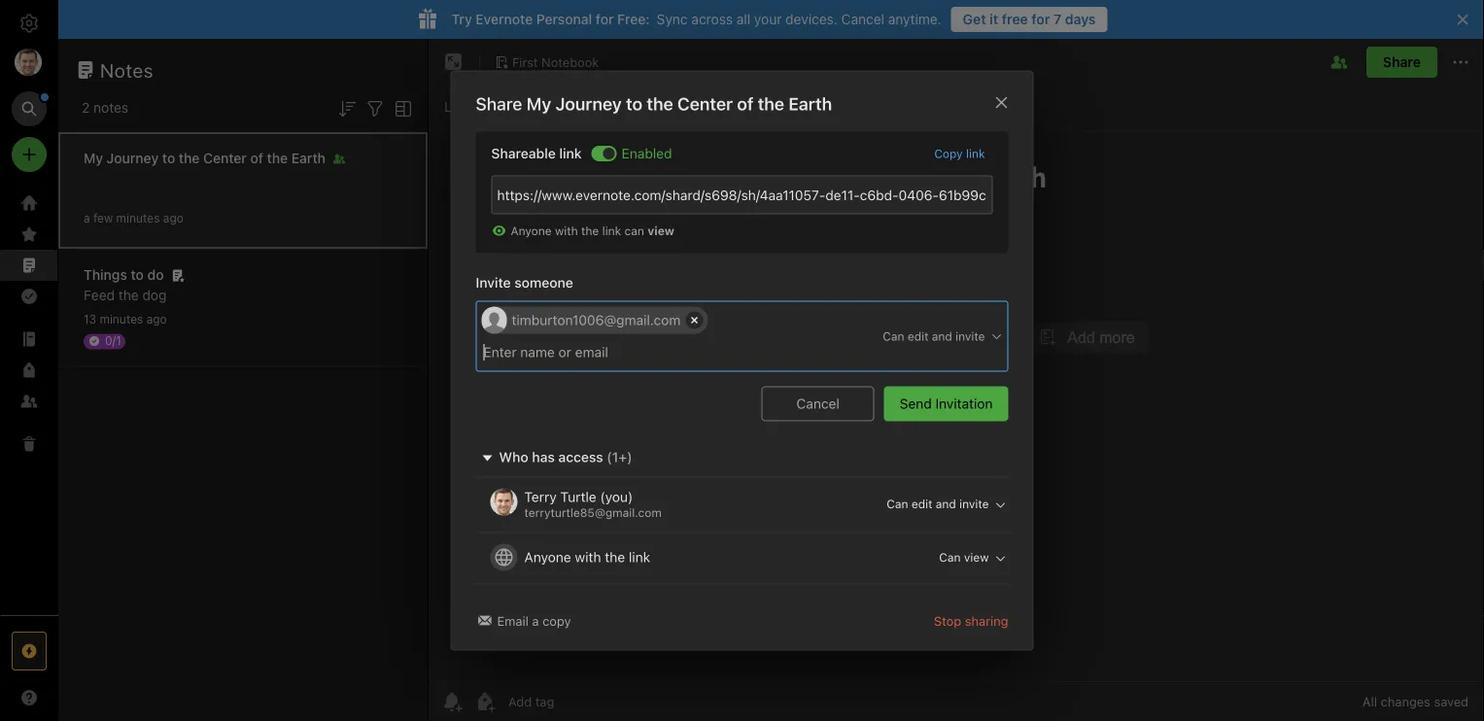 Task type: locate. For each thing, give the bounding box(es) containing it.
link inside button
[[966, 147, 985, 160]]

a left copy on the bottom left of page
[[532, 614, 539, 628]]

1 vertical spatial share
[[476, 93, 522, 114]]

minutes
[[116, 211, 160, 225], [100, 313, 143, 326]]

share
[[1383, 54, 1421, 70], [476, 93, 522, 114]]

nov
[[537, 99, 562, 115]]

invite inside can edit and invite field
[[956, 329, 985, 343]]

can up send
[[883, 329, 904, 343]]

and for can edit and invite field on the right of the page
[[932, 329, 952, 343]]

minutes right few
[[116, 211, 160, 225]]

journey down 'notebook'
[[556, 93, 622, 114]]

edit for can edit and invite field on the right of the page
[[908, 329, 929, 343]]

anyone up invite someone
[[511, 224, 552, 238]]

for left "free:"
[[596, 11, 614, 27]]

0 vertical spatial view
[[648, 224, 675, 238]]

a left few
[[84, 211, 90, 225]]

terry
[[524, 489, 557, 505]]

my journey to the center of the earth
[[84, 150, 326, 166]]

copy
[[934, 147, 963, 160]]

edit up send
[[908, 329, 929, 343]]

saved
[[1434, 695, 1469, 709]]

with up someone
[[555, 224, 578, 238]]

share for share my journey to the center of the earth
[[476, 93, 522, 114]]

few
[[93, 211, 113, 225]]

who
[[499, 449, 528, 465]]

for left 7
[[1032, 11, 1050, 27]]

0 horizontal spatial for
[[596, 11, 614, 27]]

things
[[84, 267, 127, 283]]

can down terry turtle (you) access dropdown field
[[939, 551, 961, 564]]

edit
[[908, 329, 929, 343], [912, 497, 933, 511]]

1 horizontal spatial share
[[1383, 54, 1421, 70]]

can edit and invite inside field
[[883, 329, 985, 343]]

turtle
[[560, 489, 597, 505]]

1 horizontal spatial earth
[[789, 93, 832, 114]]

the
[[647, 93, 673, 114], [758, 93, 784, 114], [179, 150, 200, 166], [267, 150, 288, 166], [581, 224, 599, 238], [118, 287, 139, 303], [605, 549, 625, 565]]

2 for from the left
[[1032, 11, 1050, 27]]

0 horizontal spatial view
[[648, 224, 675, 238]]

ago
[[163, 211, 184, 225], [146, 313, 167, 326]]

notebook
[[542, 55, 599, 69]]

0 horizontal spatial journey
[[107, 150, 159, 166]]

and up send invitation
[[932, 329, 952, 343]]

7
[[1054, 11, 1062, 27]]

journey
[[556, 93, 622, 114], [107, 150, 159, 166]]

1 horizontal spatial journey
[[556, 93, 622, 114]]

0 vertical spatial and
[[932, 329, 952, 343]]

my left 21,
[[527, 93, 551, 114]]

minutes up 0/1 at the top left of the page
[[100, 313, 143, 326]]

can edit and invite up send invitation
[[883, 329, 985, 343]]

1 horizontal spatial to
[[162, 150, 175, 166]]

center
[[678, 93, 733, 114], [203, 150, 247, 166]]

journey down notes
[[107, 150, 159, 166]]

1 vertical spatial minutes
[[100, 313, 143, 326]]

anytime.
[[888, 11, 942, 27]]

1 vertical spatial cancel
[[797, 396, 840, 412]]

home image
[[17, 191, 41, 215]]

0 vertical spatial cancel
[[841, 11, 885, 27]]

Add tag field
[[482, 342, 715, 363]]

invite
[[956, 329, 985, 343], [960, 497, 989, 511]]

can up can view "field"
[[887, 497, 908, 511]]

for inside button
[[1032, 11, 1050, 27]]

and for terry turtle (you) access dropdown field
[[936, 497, 956, 511]]

my
[[527, 93, 551, 114], [84, 150, 103, 166]]

0 vertical spatial invite
[[956, 329, 985, 343]]

view
[[648, 224, 675, 238], [964, 551, 989, 564]]

invite for terry turtle (you) access dropdown field
[[960, 497, 989, 511]]

1 horizontal spatial a
[[532, 614, 539, 628]]

Note Editor text field
[[429, 132, 1484, 681]]

1 vertical spatial view
[[964, 551, 989, 564]]

can inside "field"
[[939, 551, 961, 564]]

1 vertical spatial center
[[203, 150, 247, 166]]

things to do
[[84, 267, 164, 283]]

expand note image
[[442, 51, 466, 74]]

close image
[[990, 91, 1013, 114]]

stop sharing
[[934, 614, 1008, 628]]

devices.
[[786, 11, 838, 27]]

0 vertical spatial share
[[1383, 54, 1421, 70]]

Can view field
[[849, 549, 1007, 566]]

0 horizontal spatial of
[[250, 150, 263, 166]]

get it free for 7 days button
[[951, 7, 1108, 32]]

2 vertical spatial can
[[939, 551, 961, 564]]

1 vertical spatial of
[[250, 150, 263, 166]]

0 vertical spatial can
[[883, 329, 904, 343]]

1 vertical spatial earth
[[291, 150, 326, 166]]

anyone for anyone with the link
[[524, 549, 571, 565]]

shareable link
[[491, 145, 582, 161]]

1 horizontal spatial view
[[964, 551, 989, 564]]

0 vertical spatial center
[[678, 93, 733, 114]]

of
[[737, 93, 754, 114], [250, 150, 263, 166]]

try
[[451, 11, 472, 27]]

1 vertical spatial a
[[532, 614, 539, 628]]

cancel button
[[762, 386, 874, 421]]

can inside terry turtle (you) access dropdown field
[[887, 497, 908, 511]]

1 vertical spatial edit
[[912, 497, 933, 511]]

ago up do
[[163, 211, 184, 225]]

anyone with the link can view
[[511, 224, 675, 238]]

send invitation
[[900, 396, 993, 412]]

2 notes
[[82, 100, 128, 116]]

invite up invitation
[[956, 329, 985, 343]]

1 vertical spatial journey
[[107, 150, 159, 166]]

0 vertical spatial anyone
[[511, 224, 552, 238]]

someone
[[514, 275, 573, 291]]

1 vertical spatial can edit and invite
[[887, 497, 989, 511]]

a
[[84, 211, 90, 225], [532, 614, 539, 628]]

with down terryturtle85@gmail.com
[[575, 549, 601, 565]]

can
[[883, 329, 904, 343], [887, 497, 908, 511], [939, 551, 961, 564]]

settings image
[[17, 12, 41, 35]]

edit inside field
[[908, 329, 929, 343]]

0 vertical spatial a
[[84, 211, 90, 225]]

it
[[990, 11, 998, 27]]

my down 2
[[84, 150, 103, 166]]

1 for from the left
[[596, 11, 614, 27]]

personal
[[536, 11, 592, 27]]

1 horizontal spatial center
[[678, 93, 733, 114]]

edit for terry turtle (you) access dropdown field
[[912, 497, 933, 511]]

earth
[[789, 93, 832, 114], [291, 150, 326, 166]]

0 vertical spatial my
[[527, 93, 551, 114]]

0 vertical spatial edit
[[908, 329, 929, 343]]

to left do
[[131, 267, 144, 283]]

0 vertical spatial of
[[737, 93, 754, 114]]

for
[[596, 11, 614, 27], [1032, 11, 1050, 27]]

with
[[555, 224, 578, 238], [575, 549, 601, 565]]

invite for can edit and invite field on the right of the page
[[956, 329, 985, 343]]

invite up 'can view'
[[960, 497, 989, 511]]

stop
[[934, 614, 961, 628]]

1 horizontal spatial for
[[1032, 11, 1050, 27]]

and inside terry turtle (you) access dropdown field
[[936, 497, 956, 511]]

send invitation button
[[884, 386, 1008, 421]]

to up a few minutes ago
[[162, 150, 175, 166]]

0 vertical spatial to
[[626, 93, 643, 114]]

and
[[932, 329, 952, 343], [936, 497, 956, 511]]

2 vertical spatial to
[[131, 267, 144, 283]]

copy
[[542, 614, 571, 628]]

with for anyone with the link
[[575, 549, 601, 565]]

anyone down terry
[[524, 549, 571, 565]]

Terry Turtle (you) Access dropdown field
[[849, 495, 1007, 513]]

and inside field
[[932, 329, 952, 343]]

share inside button
[[1383, 54, 1421, 70]]

to right 2023
[[626, 93, 643, 114]]

1 vertical spatial to
[[162, 150, 175, 166]]

0 vertical spatial with
[[555, 224, 578, 238]]

1 vertical spatial and
[[936, 497, 956, 511]]

0 horizontal spatial share
[[476, 93, 522, 114]]

anyone
[[511, 224, 552, 238], [524, 549, 571, 565]]

email a copy button
[[476, 612, 575, 630]]

ago down dog
[[146, 313, 167, 326]]

0 horizontal spatial cancel
[[797, 396, 840, 412]]

13
[[84, 313, 96, 326]]

1 vertical spatial can
[[887, 497, 908, 511]]

access
[[558, 449, 603, 465]]

view right can
[[648, 224, 675, 238]]

copy link button
[[934, 145, 985, 162]]

can edit and invite up can view "field"
[[887, 497, 989, 511]]

can edit and invite inside terry turtle (you) access dropdown field
[[887, 497, 989, 511]]

shared link switcher image
[[603, 148, 615, 159]]

1 vertical spatial anyone
[[524, 549, 571, 565]]

and up can view "field"
[[936, 497, 956, 511]]

0/1
[[105, 334, 121, 347]]

for for free:
[[596, 11, 614, 27]]

try evernote personal for free: sync across all your devices. cancel anytime.
[[451, 11, 942, 27]]

1 vertical spatial invite
[[960, 497, 989, 511]]

edit inside terry turtle (you) access dropdown field
[[912, 497, 933, 511]]

21,
[[566, 99, 583, 115]]

can edit and invite
[[883, 329, 985, 343], [887, 497, 989, 511]]

view up stop sharing button
[[964, 551, 989, 564]]

upgrade image
[[17, 640, 41, 663]]

sync
[[657, 11, 688, 27]]

edit up can view "field"
[[912, 497, 933, 511]]

cancel inside button
[[797, 396, 840, 412]]

tree
[[0, 188, 58, 614]]

changes
[[1381, 695, 1431, 709]]

timburton1006@gmail.com
[[512, 312, 681, 328]]

can edit and invite for can edit and invite field on the right of the page
[[883, 329, 985, 343]]

1 horizontal spatial of
[[737, 93, 754, 114]]

1 vertical spatial with
[[575, 549, 601, 565]]

Select permission field
[[845, 327, 1004, 345]]

1 horizontal spatial my
[[527, 93, 551, 114]]

view inside "field"
[[964, 551, 989, 564]]

invite inside terry turtle (you) access dropdown field
[[960, 497, 989, 511]]

on
[[518, 99, 534, 115]]

1 vertical spatial my
[[84, 150, 103, 166]]

1 vertical spatial ago
[[146, 313, 167, 326]]

0 horizontal spatial a
[[84, 211, 90, 225]]

link
[[559, 145, 582, 161], [966, 147, 985, 160], [602, 224, 621, 238], [629, 549, 650, 565]]

can view
[[939, 551, 989, 564]]

link right copy
[[966, 147, 985, 160]]

free
[[1002, 11, 1028, 27]]

terryturtle85@gmail.com
[[524, 506, 662, 519]]

0 vertical spatial can edit and invite
[[883, 329, 985, 343]]



Task type: describe. For each thing, give the bounding box(es) containing it.
0 vertical spatial ago
[[163, 211, 184, 225]]

can edit and invite for terry turtle (you) access dropdown field
[[887, 497, 989, 511]]

invite someone
[[476, 275, 573, 291]]

send
[[900, 396, 932, 412]]

share my journey to the center of the earth
[[476, 93, 832, 114]]

can
[[625, 224, 644, 238]]

all
[[737, 11, 751, 27]]

(1+)
[[607, 449, 632, 465]]

first notebook button
[[488, 49, 606, 76]]

dog
[[142, 287, 167, 303]]

for for 7
[[1032, 11, 1050, 27]]

add tag image
[[473, 690, 497, 713]]

can for anyone with the link
[[939, 551, 961, 564]]

anyone with the link
[[524, 549, 650, 565]]

0 vertical spatial earth
[[789, 93, 832, 114]]

notes
[[93, 100, 128, 116]]

invite
[[476, 275, 511, 291]]

who has access (1+)
[[499, 449, 632, 465]]

across
[[691, 11, 733, 27]]

free:
[[617, 11, 650, 27]]

first notebook
[[512, 55, 599, 69]]

a inside button
[[532, 614, 539, 628]]

get it free for 7 days
[[963, 11, 1096, 27]]

link down terryturtle85@gmail.com
[[629, 549, 650, 565]]

2
[[82, 100, 90, 116]]

terry turtle (you) terryturtle85@gmail.com
[[524, 489, 662, 519]]

sharing
[[965, 614, 1008, 628]]

can for terry turtle (you)
[[887, 497, 908, 511]]

all changes saved
[[1363, 695, 1469, 709]]

anyone for anyone with the link can view
[[511, 224, 552, 238]]

last
[[444, 99, 471, 115]]

0 vertical spatial minutes
[[116, 211, 160, 225]]

share for share
[[1383, 54, 1421, 70]]

13 minutes ago
[[84, 313, 167, 326]]

evernote
[[476, 11, 533, 27]]

days
[[1065, 11, 1096, 27]]

shareable
[[491, 145, 556, 161]]

feed the dog
[[84, 287, 167, 303]]

stop sharing button
[[934, 612, 1008, 630]]

email
[[497, 614, 529, 628]]

with for anyone with the link can view
[[555, 224, 578, 238]]

Shared URL text field
[[491, 176, 993, 214]]

a few minutes ago
[[84, 211, 184, 225]]

get
[[963, 11, 986, 27]]

can inside field
[[883, 329, 904, 343]]

invitation
[[936, 396, 993, 412]]

share button
[[1367, 47, 1438, 78]]

0 horizontal spatial earth
[[291, 150, 326, 166]]

first
[[512, 55, 538, 69]]

copy link
[[934, 147, 985, 160]]

add a reminder image
[[440, 690, 464, 713]]

note window element
[[429, 39, 1484, 721]]

notes
[[100, 58, 154, 81]]

0 horizontal spatial to
[[131, 267, 144, 283]]

feed
[[84, 287, 115, 303]]

last edited on nov 21, 2023
[[444, 99, 620, 115]]

edited
[[475, 99, 514, 115]]

0 horizontal spatial my
[[84, 150, 103, 166]]

link left can
[[602, 224, 621, 238]]

has
[[532, 449, 555, 465]]

2 horizontal spatial to
[[626, 93, 643, 114]]

2023
[[587, 99, 620, 115]]

0 vertical spatial journey
[[556, 93, 622, 114]]

email a copy
[[497, 614, 571, 628]]

0 horizontal spatial center
[[203, 150, 247, 166]]

link left shared link switcher icon
[[559, 145, 582, 161]]

do
[[147, 267, 164, 283]]

enabled
[[622, 145, 672, 161]]

1 horizontal spatial cancel
[[841, 11, 885, 27]]

your
[[754, 11, 782, 27]]

(you)
[[600, 489, 633, 505]]

all
[[1363, 695, 1377, 709]]



Task type: vqa. For each thing, say whether or not it's contained in the screenshot.
.Gif,
no



